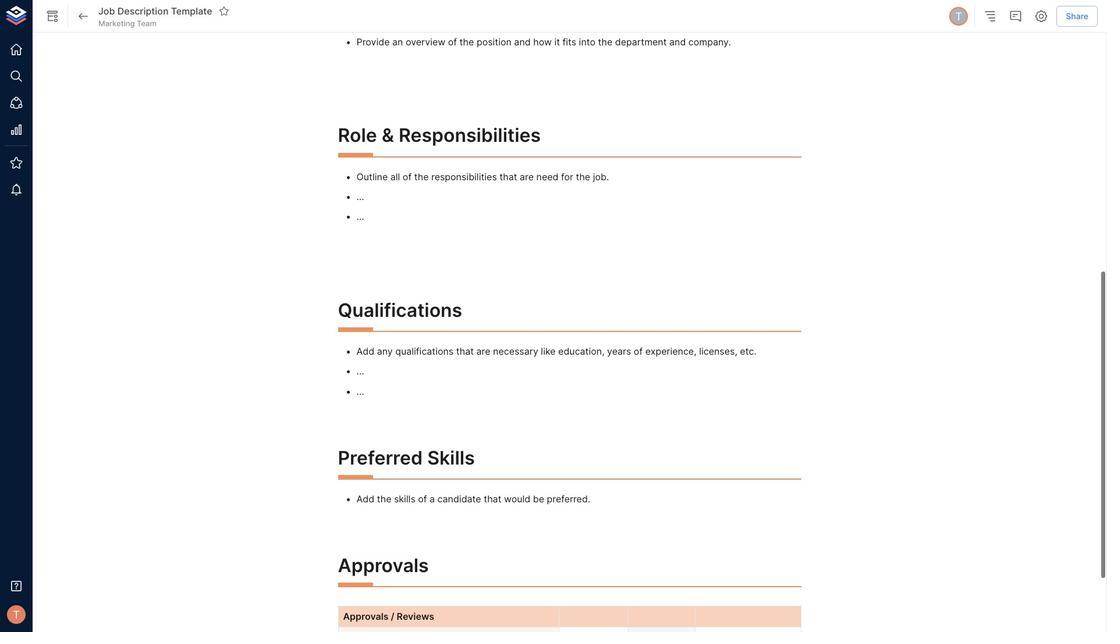 Task type: locate. For each thing, give the bounding box(es) containing it.
are left 'need'
[[520, 171, 534, 183]]

/
[[391, 611, 394, 623]]

2 vertical spatial that
[[484, 494, 501, 505]]

add left skills
[[357, 494, 374, 505]]

3 … from the top
[[357, 366, 364, 377]]

2 add from the top
[[357, 494, 374, 505]]

how
[[533, 36, 552, 48]]

t button
[[948, 5, 970, 27], [3, 602, 29, 628]]

0 vertical spatial add
[[357, 346, 374, 357]]

1 vertical spatial are
[[476, 346, 490, 357]]

fits
[[563, 36, 576, 48]]

approvals up approvals / reviews
[[338, 555, 429, 577]]

that
[[500, 171, 517, 183], [456, 346, 474, 357], [484, 494, 501, 505]]

of right years
[[634, 346, 643, 357]]

need
[[536, 171, 559, 183]]

and left how
[[514, 36, 531, 48]]

position
[[477, 36, 512, 48]]

1 horizontal spatial and
[[669, 36, 686, 48]]

qualifications
[[338, 299, 462, 322]]

skills
[[394, 494, 416, 505]]

approvals left /
[[343, 611, 389, 623]]

into
[[579, 36, 596, 48]]

years
[[607, 346, 631, 357]]

0 vertical spatial that
[[500, 171, 517, 183]]

4 … from the top
[[357, 386, 364, 397]]

0 vertical spatial t
[[955, 10, 962, 23]]

0 horizontal spatial are
[[476, 346, 490, 357]]

1 vertical spatial approvals
[[343, 611, 389, 623]]

t
[[955, 10, 962, 23], [13, 609, 20, 622]]

1 horizontal spatial are
[[520, 171, 534, 183]]

provide
[[357, 36, 390, 48]]

1 vertical spatial that
[[456, 346, 474, 357]]

the left the position
[[460, 36, 474, 48]]

outline
[[357, 171, 388, 183]]

add left the any
[[357, 346, 374, 357]]

…
[[357, 191, 364, 203], [357, 211, 364, 223], [357, 366, 364, 377], [357, 386, 364, 397]]

0 vertical spatial are
[[520, 171, 534, 183]]

provide an overview of the position and how it fits into the department and company.
[[357, 36, 731, 48]]

template
[[171, 5, 212, 17]]

add for add the skills of a candidate that would be preferred.
[[357, 494, 374, 505]]

qualifications
[[395, 346, 454, 357]]

1 horizontal spatial t
[[955, 10, 962, 23]]

show wiki image
[[45, 9, 59, 23]]

team
[[137, 19, 157, 28]]

1 vertical spatial add
[[357, 494, 374, 505]]

like
[[541, 346, 556, 357]]

experience,
[[645, 346, 697, 357]]

a
[[430, 494, 435, 505]]

&
[[382, 124, 394, 147]]

the right into at the top right
[[598, 36, 613, 48]]

the
[[460, 36, 474, 48], [598, 36, 613, 48], [414, 171, 429, 183], [576, 171, 590, 183], [377, 494, 391, 505]]

add the skills of a candidate that would be preferred.
[[357, 494, 590, 505]]

are left necessary
[[476, 346, 490, 357]]

approvals
[[338, 555, 429, 577], [343, 611, 389, 623]]

that left 'need'
[[500, 171, 517, 183]]

settings image
[[1035, 9, 1049, 23]]

comments image
[[1009, 9, 1023, 23]]

all
[[390, 171, 400, 183]]

table of contents image
[[983, 9, 997, 23]]

0 vertical spatial t button
[[948, 5, 970, 27]]

that right the 'qualifications'
[[456, 346, 474, 357]]

of left the a
[[418, 494, 427, 505]]

are
[[520, 171, 534, 183], [476, 346, 490, 357]]

0 horizontal spatial t button
[[3, 602, 29, 628]]

1 add from the top
[[357, 346, 374, 357]]

for
[[561, 171, 573, 183]]

share
[[1066, 11, 1089, 21]]

and left company.
[[669, 36, 686, 48]]

overview
[[406, 36, 445, 48]]

of right all
[[403, 171, 412, 183]]

company.
[[689, 36, 731, 48]]

of
[[448, 36, 457, 48], [403, 171, 412, 183], [634, 346, 643, 357], [418, 494, 427, 505]]

add
[[357, 346, 374, 357], [357, 494, 374, 505]]

of right the overview
[[448, 36, 457, 48]]

0 horizontal spatial and
[[514, 36, 531, 48]]

candidate
[[438, 494, 481, 505]]

1 vertical spatial t
[[13, 609, 20, 622]]

and
[[514, 36, 531, 48], [669, 36, 686, 48]]

0 vertical spatial approvals
[[338, 555, 429, 577]]

that left would
[[484, 494, 501, 505]]

description
[[117, 5, 168, 17]]

go back image
[[76, 9, 90, 23]]

the right the for
[[576, 171, 590, 183]]



Task type: vqa. For each thing, say whether or not it's contained in the screenshot.
BOOKMARK icon
no



Task type: describe. For each thing, give the bounding box(es) containing it.
job
[[98, 5, 115, 17]]

role & responsibilities
[[338, 124, 541, 147]]

education,
[[558, 346, 605, 357]]

1 vertical spatial t button
[[3, 602, 29, 628]]

approvals / reviews
[[343, 611, 434, 623]]

favorite image
[[219, 6, 229, 16]]

any
[[377, 346, 393, 357]]

outline all of the responsibilities that are need for the job.
[[357, 171, 609, 183]]

preferred
[[338, 447, 423, 470]]

1 and from the left
[[514, 36, 531, 48]]

necessary
[[493, 346, 538, 357]]

reviews
[[397, 611, 434, 623]]

job.
[[593, 171, 609, 183]]

marketing team link
[[98, 18, 157, 29]]

approvals for approvals / reviews
[[343, 611, 389, 623]]

preferred skills
[[338, 447, 475, 470]]

1 horizontal spatial t button
[[948, 5, 970, 27]]

approvals for approvals
[[338, 555, 429, 577]]

etc.
[[740, 346, 757, 357]]

the left skills
[[377, 494, 391, 505]]

licenses,
[[699, 346, 737, 357]]

would
[[504, 494, 530, 505]]

be
[[533, 494, 544, 505]]

skills
[[427, 447, 475, 470]]

add for add any qualifications that are necessary like education, years of experience, licenses, etc.
[[357, 346, 374, 357]]

department
[[615, 36, 667, 48]]

2 … from the top
[[357, 211, 364, 223]]

0 horizontal spatial t
[[13, 609, 20, 622]]

marketing team
[[98, 19, 157, 28]]

add any qualifications that are necessary like education, years of experience, licenses, etc.
[[357, 346, 757, 357]]

role
[[338, 124, 377, 147]]

preferred.
[[547, 494, 590, 505]]

it
[[554, 36, 560, 48]]

2 and from the left
[[669, 36, 686, 48]]

responsibilities
[[399, 124, 541, 147]]

marketing
[[98, 19, 135, 28]]

job description template
[[98, 5, 212, 17]]

share button
[[1057, 6, 1098, 27]]

1 … from the top
[[357, 191, 364, 203]]

an
[[392, 36, 403, 48]]

responsibilities
[[431, 171, 497, 183]]

the right all
[[414, 171, 429, 183]]



